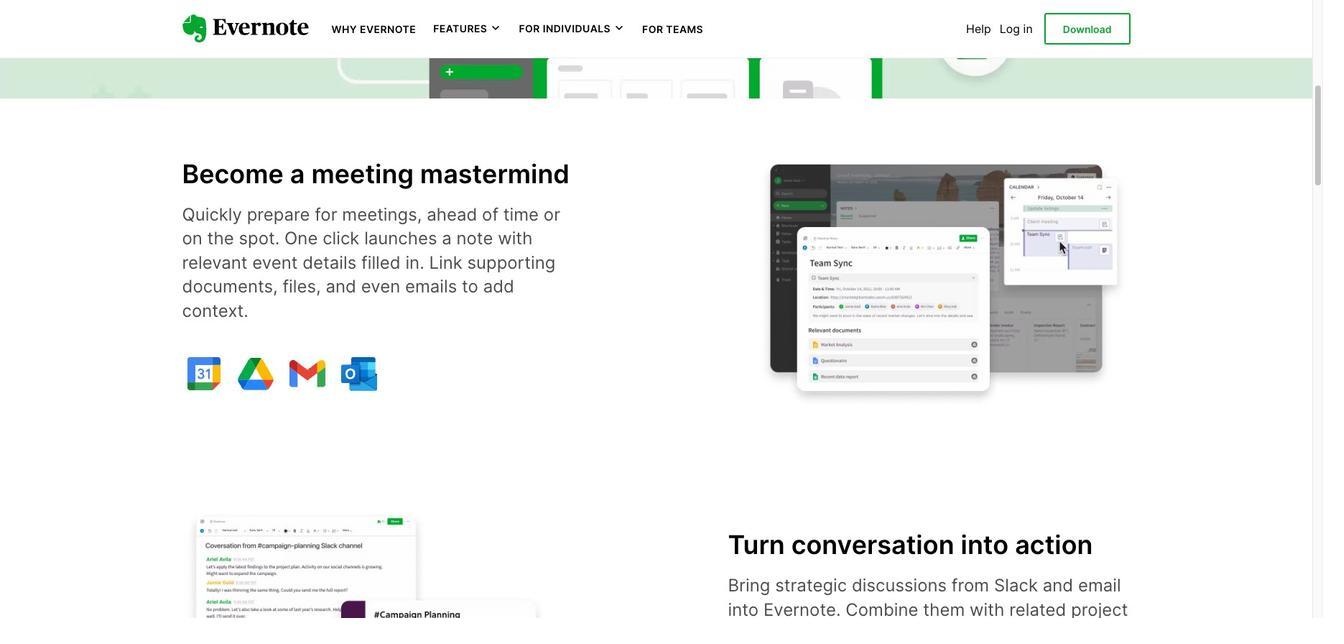 Task type: vqa. For each thing, say whether or not it's contained in the screenshot.
search →
no



Task type: describe. For each thing, give the bounding box(es) containing it.
why
[[332, 23, 357, 35]]

meeting
[[311, 158, 414, 190]]

evernote integrations image
[[0, 0, 1313, 267]]

event
[[252, 252, 298, 273]]

a inside quickly prepare for meetings, ahead of time or on the spot. one click launches a note with relevant event details filled in. link supporting documents, files, and even emails to add context.
[[442, 228, 452, 249]]

into inside bring strategic discussions from slack and email into evernote. combine them with related projec
[[728, 599, 759, 618]]

evernote.
[[764, 599, 841, 618]]

with inside quickly prepare for meetings, ahead of time or on the spot. one click launches a note with relevant event details filled in. link supporting documents, files, and even emails to add context.
[[498, 228, 533, 249]]

features
[[433, 22, 488, 35]]

for teams link
[[643, 22, 704, 36]]

log in
[[1000, 22, 1033, 36]]

why evernote
[[332, 23, 416, 35]]

from
[[952, 575, 990, 596]]

ahead
[[427, 204, 477, 225]]

bring
[[728, 575, 771, 596]]

0 vertical spatial a
[[290, 158, 305, 190]]

them
[[924, 599, 965, 618]]

0 vertical spatial into
[[961, 529, 1009, 561]]

bring strategic discussions from slack and email into evernote. combine them with related projec
[[728, 575, 1129, 618]]

supporting
[[468, 252, 556, 273]]

gmail logo image
[[286, 352, 329, 395]]

spot.
[[239, 228, 280, 249]]

for teams
[[643, 23, 704, 35]]

slack
[[995, 575, 1038, 596]]

become
[[182, 158, 284, 190]]

click
[[323, 228, 360, 249]]

launches
[[364, 228, 437, 249]]

why evernote link
[[332, 22, 416, 36]]

discussions
[[852, 575, 947, 596]]

and inside quickly prepare for meetings, ahead of time or on the spot. one click launches a note with relevant event details filled in. link supporting documents, files, and even emails to add context.
[[326, 276, 356, 297]]

for for for individuals
[[519, 22, 540, 35]]

relevant
[[182, 252, 248, 273]]

help link
[[967, 22, 992, 36]]

of
[[482, 204, 499, 225]]

turn conversation into action
[[728, 529, 1093, 561]]

log in link
[[1000, 22, 1033, 36]]

features button
[[433, 22, 502, 36]]

to
[[462, 276, 479, 297]]

with inside bring strategic discussions from slack and email into evernote. combine them with related projec
[[970, 599, 1005, 618]]

for individuals button
[[519, 22, 625, 36]]

help
[[967, 22, 992, 36]]

related
[[1010, 599, 1067, 618]]

or
[[544, 204, 561, 225]]



Task type: locate. For each thing, give the bounding box(es) containing it.
a up link
[[442, 228, 452, 249]]

for inside 'link'
[[643, 23, 664, 35]]

1 horizontal spatial a
[[442, 228, 452, 249]]

0 horizontal spatial for
[[519, 22, 540, 35]]

for individuals
[[519, 22, 611, 35]]

the
[[207, 228, 234, 249]]

in.
[[406, 252, 425, 273]]

quickly
[[182, 204, 242, 225]]

1 horizontal spatial for
[[643, 23, 664, 35]]

0 horizontal spatial with
[[498, 228, 533, 249]]

quickly prepare for meetings, ahead of time or on the spot. one click launches a note with relevant event details filled in. link supporting documents, files, and even emails to add context.
[[182, 204, 561, 321]]

for
[[519, 22, 540, 35], [643, 23, 664, 35]]

add
[[483, 276, 515, 297]]

combine
[[846, 599, 919, 618]]

even
[[361, 276, 400, 297]]

strategic
[[776, 575, 847, 596]]

on
[[182, 228, 203, 249]]

turn
[[728, 529, 785, 561]]

a
[[290, 158, 305, 190], [442, 228, 452, 249]]

into down bring
[[728, 599, 759, 618]]

1 horizontal spatial into
[[961, 529, 1009, 561]]

files,
[[283, 276, 321, 297]]

filled
[[362, 252, 401, 273]]

0 horizontal spatial and
[[326, 276, 356, 297]]

evernote logo image
[[182, 14, 309, 43]]

context.
[[182, 300, 249, 321]]

and down details
[[326, 276, 356, 297]]

google drive logo image
[[234, 352, 277, 395]]

1 vertical spatial a
[[442, 228, 452, 249]]

details
[[303, 252, 357, 273]]

download link
[[1045, 13, 1131, 45]]

individuals
[[543, 22, 611, 35]]

link
[[429, 252, 463, 273]]

1 vertical spatial and
[[1043, 575, 1074, 596]]

evernote integrations image
[[757, 144, 1131, 411]]

teams
[[666, 23, 704, 35]]

conversation
[[792, 529, 955, 561]]

and inside bring strategic discussions from slack and email into evernote. combine them with related projec
[[1043, 575, 1074, 596]]

1 vertical spatial into
[[728, 599, 759, 618]]

with
[[498, 228, 533, 249], [970, 599, 1005, 618]]

and up related at the right of the page
[[1043, 575, 1074, 596]]

integrations evernote image
[[182, 503, 556, 618]]

with down from
[[970, 599, 1005, 618]]

0 horizontal spatial a
[[290, 158, 305, 190]]

1 horizontal spatial with
[[970, 599, 1005, 618]]

note
[[457, 228, 493, 249]]

with up supporting
[[498, 228, 533, 249]]

a up 'prepare'
[[290, 158, 305, 190]]

mastermind
[[420, 158, 570, 190]]

meetings,
[[342, 204, 422, 225]]

0 horizontal spatial into
[[728, 599, 759, 618]]

in
[[1024, 22, 1033, 36]]

for left teams at the top right
[[643, 23, 664, 35]]

evernote
[[360, 23, 416, 35]]

email
[[1079, 575, 1122, 596]]

download
[[1063, 23, 1112, 35]]

google calendar logo image
[[182, 352, 225, 395]]

into up from
[[961, 529, 1009, 561]]

become a meeting mastermind
[[182, 158, 570, 190]]

emails
[[405, 276, 457, 297]]

for left the individuals
[[519, 22, 540, 35]]

for inside button
[[519, 22, 540, 35]]

action
[[1016, 529, 1093, 561]]

and
[[326, 276, 356, 297], [1043, 575, 1074, 596]]

1 vertical spatial with
[[970, 599, 1005, 618]]

prepare
[[247, 204, 310, 225]]

into
[[961, 529, 1009, 561], [728, 599, 759, 618]]

for
[[315, 204, 337, 225]]

log
[[1000, 22, 1021, 36]]

for for for teams
[[643, 23, 664, 35]]

documents,
[[182, 276, 278, 297]]

0 vertical spatial and
[[326, 276, 356, 297]]

0 vertical spatial with
[[498, 228, 533, 249]]

time
[[504, 204, 539, 225]]

outlook logo image
[[337, 352, 381, 395]]

one
[[285, 228, 318, 249]]

1 horizontal spatial and
[[1043, 575, 1074, 596]]



